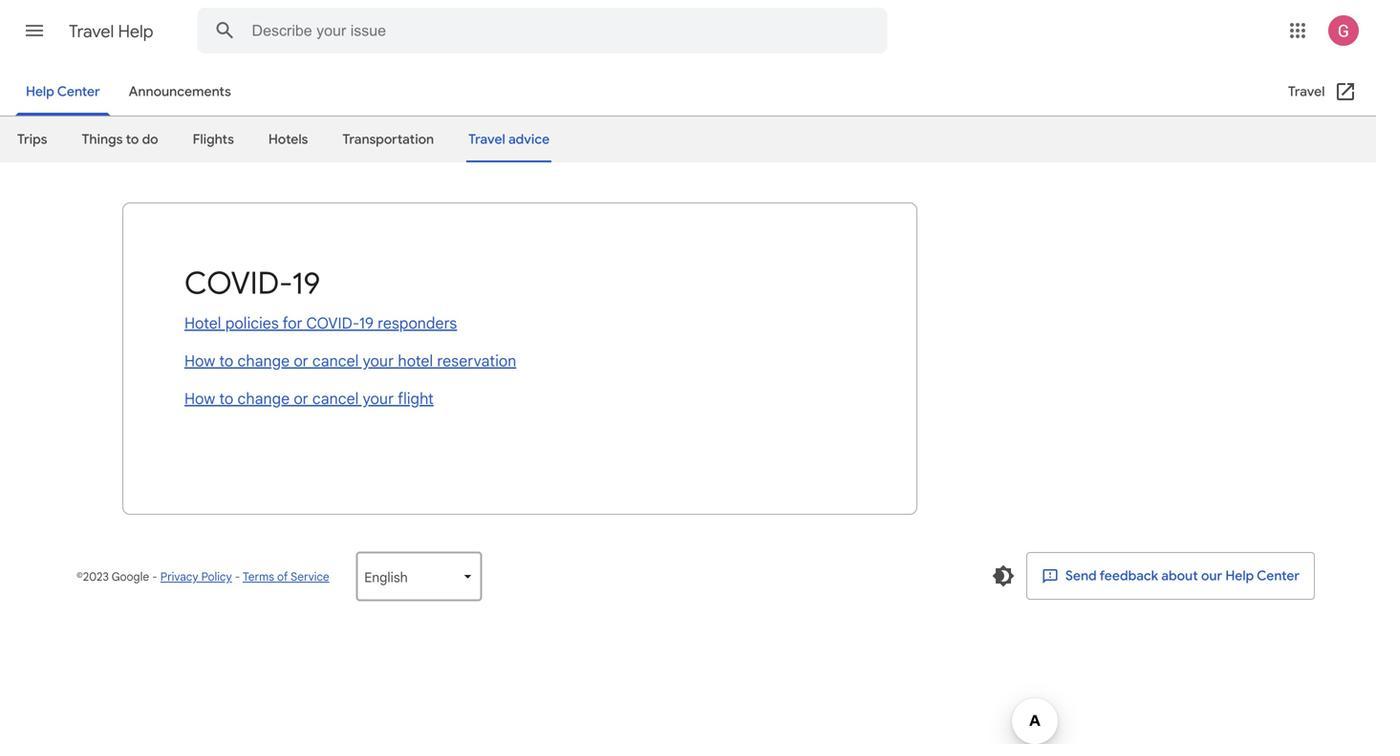 Task type: describe. For each thing, give the bounding box(es) containing it.
terms
[[243, 570, 274, 585]]

hotels link
[[269, 123, 308, 156]]

how for how to change or cancel your flight
[[185, 390, 215, 409]]

0 vertical spatial help
[[118, 21, 153, 43]]

reservation
[[437, 352, 517, 371]]

hotel
[[185, 314, 221, 333]]

hotel policies for covid-19 responders link
[[185, 311, 856, 337]]

1 horizontal spatial 19
[[359, 314, 374, 333]]

search help center image
[[206, 11, 244, 50]]

terms of service
[[243, 570, 330, 585]]

feedback
[[1100, 568, 1159, 585]]

send feedback about our help center
[[1063, 568, 1300, 585]]

©2023
[[76, 570, 109, 585]]

your for flight
[[363, 390, 394, 409]]

center inside "link"
[[57, 83, 100, 100]]

change for how to change or cancel your flight
[[238, 390, 290, 409]]

how to change or cancel your flight link
[[185, 386, 856, 413]]

service
[[291, 570, 330, 585]]

terms of service link
[[243, 570, 330, 585]]

transportation
[[343, 131, 434, 148]]

language (english‎) list box
[[356, 552, 482, 602]]

responders
[[378, 314, 457, 333]]

your for hotel
[[363, 352, 394, 371]]

main menu image
[[23, 19, 46, 42]]

hotel
[[398, 352, 433, 371]]

do
[[142, 131, 158, 148]]

transportation link
[[343, 123, 434, 156]]

how to change or cancel your hotel reservation link
[[185, 349, 856, 375]]

hotel policies for covid-19 responders
[[185, 314, 457, 333]]

for
[[283, 314, 303, 333]]

google
[[112, 570, 149, 585]]

travel help
[[69, 21, 153, 43]]

how for how to change or cancel your hotel reservation
[[185, 352, 215, 371]]

how to change or cancel your flight
[[185, 390, 434, 409]]

things to do
[[82, 131, 158, 148]]

announcements link
[[118, 69, 242, 115]]

help center link
[[15, 69, 111, 116]]

policies
[[225, 314, 279, 333]]

covid-19 main content
[[0, 163, 1377, 615]]

how to change or cancel your hotel reservation
[[185, 352, 517, 371]]

enable dark mode image
[[992, 565, 1015, 588]]



Task type: vqa. For each thing, say whether or not it's contained in the screenshot.
topmost change
yes



Task type: locate. For each thing, give the bounding box(es) containing it.
1 vertical spatial how
[[185, 390, 215, 409]]

1 your from the top
[[363, 352, 394, 371]]

1 horizontal spatial covid-
[[306, 314, 359, 333]]

send feedback about our help center link
[[1027, 552, 1316, 600]]

1 vertical spatial covid-
[[306, 314, 359, 333]]

0 vertical spatial your
[[363, 352, 394, 371]]

1 vertical spatial 19
[[359, 314, 374, 333]]

or
[[294, 352, 309, 371], [294, 390, 309, 409]]

0 horizontal spatial help
[[26, 83, 54, 100]]

travel
[[69, 21, 114, 43], [1289, 83, 1326, 100], [469, 131, 506, 148]]

1 vertical spatial to
[[219, 352, 234, 371]]

covid-19
[[185, 264, 321, 304]]

2 vertical spatial travel
[[469, 131, 506, 148]]

hotels
[[269, 131, 308, 148]]

1 horizontal spatial center
[[1257, 568, 1300, 585]]

19
[[292, 264, 321, 304], [359, 314, 374, 333]]

0 vertical spatial center
[[57, 83, 100, 100]]

1 cancel from the top
[[313, 352, 359, 371]]

to for things to do
[[126, 131, 139, 148]]

1 vertical spatial travel
[[1289, 83, 1326, 100]]

flight
[[398, 390, 434, 409]]

things
[[82, 131, 123, 148]]

center up things
[[57, 83, 100, 100]]

cancel for flight
[[313, 390, 359, 409]]

1 vertical spatial change
[[238, 390, 290, 409]]

advice
[[509, 131, 550, 148]]

change for how to change or cancel your hotel reservation
[[238, 352, 290, 371]]

None search field
[[197, 8, 888, 54]]

0 vertical spatial covid-
[[185, 264, 292, 304]]

1 or from the top
[[294, 352, 309, 371]]

your left "hotel" at the top left
[[363, 352, 394, 371]]

cancel for hotel
[[313, 352, 359, 371]]

or for flight
[[294, 390, 309, 409]]

19 up for
[[292, 264, 321, 304]]

0 horizontal spatial 19
[[292, 264, 321, 304]]

1 horizontal spatial travel
[[469, 131, 506, 148]]

policy
[[201, 570, 232, 585]]

or up how to change or cancel your flight
[[294, 352, 309, 371]]

help
[[118, 21, 153, 43], [26, 83, 54, 100], [1226, 568, 1254, 585]]

or down how to change or cancel your hotel reservation
[[294, 390, 309, 409]]

0 vertical spatial change
[[238, 352, 290, 371]]

0 vertical spatial or
[[294, 352, 309, 371]]

help up announcements
[[118, 21, 153, 43]]

how
[[185, 352, 215, 371], [185, 390, 215, 409]]

to inside "link"
[[126, 131, 139, 148]]

your left flight at the bottom of the page
[[363, 390, 394, 409]]

2 change from the top
[[238, 390, 290, 409]]

1 vertical spatial help
[[26, 83, 54, 100]]

2 how from the top
[[185, 390, 215, 409]]

travel help link
[[69, 8, 157, 55]]

our
[[1202, 568, 1223, 585]]

2 vertical spatial help
[[1226, 568, 1254, 585]]

your
[[363, 352, 394, 371], [363, 390, 394, 409]]

privacy
[[160, 570, 198, 585]]

about
[[1162, 568, 1199, 585]]

help up 'trips' 'link'
[[26, 83, 54, 100]]

19 up how to change or cancel your hotel reservation
[[359, 314, 374, 333]]

travel link
[[1289, 69, 1358, 116]]

trips
[[17, 131, 47, 148]]

to
[[126, 131, 139, 148], [219, 352, 234, 371], [219, 390, 234, 409]]

of
[[277, 570, 288, 585]]

0 vertical spatial 19
[[292, 264, 321, 304]]

to for how to change or cancel your flight
[[219, 390, 234, 409]]

things to do link
[[82, 123, 158, 156]]

center
[[57, 83, 100, 100], [1257, 568, 1300, 585]]

0 vertical spatial how
[[185, 352, 215, 371]]

travel advice
[[469, 131, 550, 148]]

1 vertical spatial cancel
[[313, 390, 359, 409]]

travel for travel
[[1289, 83, 1326, 100]]

to for how to change or cancel your hotel reservation
[[219, 352, 234, 371]]

1 vertical spatial your
[[363, 390, 394, 409]]

privacy policy link
[[160, 570, 232, 585]]

0 horizontal spatial center
[[57, 83, 100, 100]]

english‎
[[365, 570, 408, 586]]

change
[[238, 352, 290, 371], [238, 390, 290, 409]]

©2023 google
[[76, 570, 149, 585]]

help center
[[26, 83, 100, 100]]

1 horizontal spatial help
[[118, 21, 153, 43]]

1 vertical spatial center
[[1257, 568, 1300, 585]]

Describe your issue text field
[[252, 9, 840, 53]]

cancel inside how to change or cancel your flight link
[[313, 390, 359, 409]]

help inside covid-19 main content
[[1226, 568, 1254, 585]]

privacy policy
[[160, 570, 232, 585]]

1 vertical spatial or
[[294, 390, 309, 409]]

2 vertical spatial to
[[219, 390, 234, 409]]

2 horizontal spatial travel
[[1289, 83, 1326, 100]]

2 cancel from the top
[[313, 390, 359, 409]]

covid- up policies
[[185, 264, 292, 304]]

flights link
[[193, 123, 234, 156]]

cancel down hotel policies for covid-19 responders
[[313, 352, 359, 371]]

cancel inside how to change or cancel your hotel reservation link
[[313, 352, 359, 371]]

0 horizontal spatial covid-
[[185, 264, 292, 304]]

cancel down how to change or cancel your hotel reservation
[[313, 390, 359, 409]]

0 vertical spatial cancel
[[313, 352, 359, 371]]

announcements
[[129, 83, 231, 100]]

help right 'our'
[[1226, 568, 1254, 585]]

0 horizontal spatial travel
[[69, 21, 114, 43]]

help inside "link"
[[26, 83, 54, 100]]

2 or from the top
[[294, 390, 309, 409]]

covid- right for
[[306, 314, 359, 333]]

travel advice link
[[469, 123, 550, 156]]

cancel
[[313, 352, 359, 371], [313, 390, 359, 409]]

travel for travel help
[[69, 21, 114, 43]]

send
[[1066, 568, 1097, 585]]

center right 'our'
[[1257, 568, 1300, 585]]

2 horizontal spatial help
[[1226, 568, 1254, 585]]

or for hotel
[[294, 352, 309, 371]]

covid-
[[185, 264, 292, 304], [306, 314, 359, 333]]

travel for travel advice
[[469, 131, 506, 148]]

1 how from the top
[[185, 352, 215, 371]]

0 vertical spatial travel
[[69, 21, 114, 43]]

trips link
[[17, 123, 47, 156]]

center inside covid-19 main content
[[1257, 568, 1300, 585]]

flights
[[193, 131, 234, 148]]

2 your from the top
[[363, 390, 394, 409]]

0 vertical spatial to
[[126, 131, 139, 148]]

1 change from the top
[[238, 352, 290, 371]]



